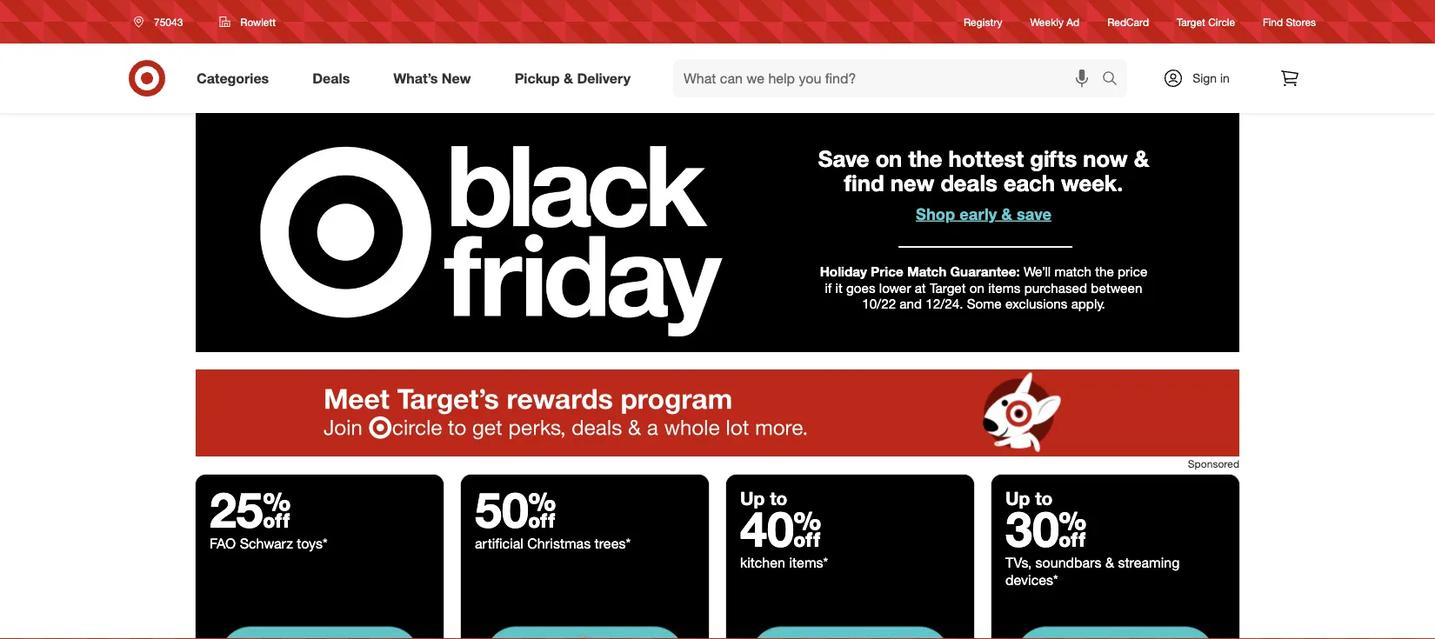 Task type: vqa. For each thing, say whether or not it's contained in the screenshot.
the leftmost $663.44
no



Task type: locate. For each thing, give the bounding box(es) containing it.
the left price
[[1095, 264, 1114, 280]]

price
[[871, 264, 904, 280]]

target circle
[[1177, 15, 1236, 28]]

categories link
[[182, 59, 291, 97]]

save
[[1017, 204, 1052, 223]]

up for 30
[[1006, 487, 1030, 509]]

0 horizontal spatial up
[[740, 487, 765, 509]]

1 horizontal spatial target
[[1177, 15, 1206, 28]]

25
[[210, 480, 291, 540]]

on right save
[[876, 145, 902, 172]]

up for 40
[[740, 487, 765, 509]]

black friday deals image
[[196, 113, 1240, 352]]

rowlett button
[[208, 6, 287, 37]]

purchased
[[1025, 280, 1088, 296]]

search
[[1094, 71, 1136, 88]]

registry
[[964, 15, 1003, 28]]

to
[[770, 487, 788, 509], [1036, 487, 1053, 509]]

on inside we'll match the price if it goes lower at target on items purchased between 10/22 and 12/24. some exclusions apply.
[[970, 280, 985, 296]]

match
[[907, 264, 947, 280]]

the
[[909, 145, 943, 172], [1095, 264, 1114, 280]]

up to up tvs,
[[1006, 487, 1053, 509]]

sign in
[[1193, 70, 1230, 86]]

to up kitchen items*
[[770, 487, 788, 509]]

shop
[[916, 204, 955, 223]]

the up shop
[[909, 145, 943, 172]]

the for on
[[909, 145, 943, 172]]

& right 'now'
[[1134, 145, 1149, 172]]

kitchen items*
[[740, 554, 828, 571]]

30
[[1006, 500, 1087, 559]]

tvs,
[[1006, 554, 1032, 571]]

target black friday image down 'items*' at the bottom right of page
[[726, 603, 974, 639]]

pickup & delivery link
[[500, 59, 653, 97]]

pickup
[[515, 70, 560, 87]]

registry link
[[964, 14, 1003, 29]]

target circle link
[[1177, 14, 1236, 29]]

2 target black friday image from the left
[[461, 603, 709, 639]]

what's new
[[393, 70, 471, 87]]

1 to from the left
[[770, 487, 788, 509]]

the for match
[[1095, 264, 1114, 280]]

find stores
[[1263, 15, 1316, 28]]

0 vertical spatial target
[[1177, 15, 1206, 28]]

target black friday image for kitchen items*
[[726, 603, 974, 639]]

trees*
[[595, 535, 631, 552]]

1 horizontal spatial up to
[[1006, 487, 1053, 509]]

fao
[[210, 535, 236, 552]]

1 vertical spatial target
[[930, 280, 966, 296]]

target black friday image down christmas
[[461, 603, 709, 639]]

up
[[740, 487, 765, 509], [1006, 487, 1030, 509]]

weekly
[[1031, 15, 1064, 28]]

find
[[844, 170, 884, 197]]

up up kitchen
[[740, 487, 765, 509]]

1 up from the left
[[740, 487, 765, 509]]

&
[[564, 70, 573, 87], [1134, 145, 1149, 172], [1002, 204, 1013, 223], [1106, 554, 1114, 571]]

up to up kitchen
[[740, 487, 788, 509]]

target right the at at the top of page
[[930, 280, 966, 296]]

0 vertical spatial on
[[876, 145, 902, 172]]

1 vertical spatial on
[[970, 280, 985, 296]]

0 horizontal spatial on
[[876, 145, 902, 172]]

at
[[915, 280, 926, 296]]

tvs, soundbars & streaming devices*
[[1006, 554, 1180, 589]]

& inside the save on the hottest gifts now & find new deals each week.
[[1134, 145, 1149, 172]]

soundbars
[[1036, 554, 1102, 571]]

week.
[[1061, 170, 1124, 197]]

the inside we'll match the price if it goes lower at target on items purchased between 10/22 and 12/24. some exclusions apply.
[[1095, 264, 1114, 280]]

stores
[[1286, 15, 1316, 28]]

0 horizontal spatial target
[[930, 280, 966, 296]]

1 up to from the left
[[740, 487, 788, 509]]

75043 button
[[123, 6, 201, 37]]

items
[[989, 280, 1021, 296]]

the inside the save on the hottest gifts now & find new deals each week.
[[909, 145, 943, 172]]

& left save
[[1002, 204, 1013, 223]]

1 horizontal spatial to
[[1036, 487, 1053, 509]]

target black friday image
[[196, 603, 444, 639], [461, 603, 709, 639], [726, 603, 974, 639], [992, 603, 1240, 639]]

up up tvs,
[[1006, 487, 1030, 509]]

on left items
[[970, 280, 985, 296]]

2 to from the left
[[1036, 487, 1053, 509]]

rowlett
[[240, 15, 276, 28]]

we'll match the price if it goes lower at target on items purchased between 10/22 and 12/24. some exclusions apply.
[[825, 264, 1148, 312]]

shop early & save
[[916, 204, 1052, 223]]

& inside tvs, soundbars & streaming devices*
[[1106, 554, 1114, 571]]

0 horizontal spatial up to
[[740, 487, 788, 509]]

on inside the save on the hottest gifts now & find new deals each week.
[[876, 145, 902, 172]]

some
[[967, 296, 1002, 312]]

ad
[[1067, 15, 1080, 28]]

3 target black friday image from the left
[[726, 603, 974, 639]]

1 horizontal spatial the
[[1095, 264, 1114, 280]]

we'll
[[1024, 264, 1051, 280]]

categories
[[197, 70, 269, 87]]

up to
[[740, 487, 788, 509], [1006, 487, 1053, 509]]

1 horizontal spatial on
[[970, 280, 985, 296]]

to up soundbars
[[1036, 487, 1053, 509]]

target black friday image down tvs, soundbars & streaming devices*
[[992, 603, 1240, 639]]

1 vertical spatial the
[[1095, 264, 1114, 280]]

1 horizontal spatial up
[[1006, 487, 1030, 509]]

goes
[[846, 280, 876, 296]]

& left streaming
[[1106, 554, 1114, 571]]

4 target black friday image from the left
[[992, 603, 1240, 639]]

0 horizontal spatial to
[[770, 487, 788, 509]]

it
[[836, 280, 843, 296]]

apply.
[[1072, 296, 1106, 312]]

1 target black friday image from the left
[[196, 603, 444, 639]]

guarantee:
[[951, 264, 1020, 280]]

target left circle
[[1177, 15, 1206, 28]]

0 horizontal spatial the
[[909, 145, 943, 172]]

weekly ad
[[1031, 15, 1080, 28]]

0 vertical spatial the
[[909, 145, 943, 172]]

deals
[[313, 70, 350, 87]]

on
[[876, 145, 902, 172], [970, 280, 985, 296]]

target
[[1177, 15, 1206, 28], [930, 280, 966, 296]]

2 up to from the left
[[1006, 487, 1053, 509]]

2 up from the left
[[1006, 487, 1030, 509]]

target black friday image down toys*
[[196, 603, 444, 639]]

40
[[740, 500, 822, 559]]

to for 40
[[770, 487, 788, 509]]

now
[[1083, 145, 1128, 172]]

save on the hottest gifts now & find new deals each week.
[[819, 145, 1149, 197]]



Task type: describe. For each thing, give the bounding box(es) containing it.
What can we help you find? suggestions appear below search field
[[673, 59, 1107, 97]]

and
[[900, 296, 922, 312]]

each
[[1004, 170, 1055, 197]]

& right "pickup"
[[564, 70, 573, 87]]

50
[[475, 480, 556, 540]]

what's
[[393, 70, 438, 87]]

new
[[891, 170, 935, 197]]

advertisement region
[[196, 370, 1240, 457]]

search button
[[1094, 59, 1136, 101]]

25 fao schwarz toys*
[[210, 480, 328, 552]]

sponsored
[[1188, 458, 1240, 471]]

if
[[825, 280, 832, 296]]

match
[[1055, 264, 1092, 280]]

12/24.
[[926, 296, 963, 312]]

artificial
[[475, 535, 524, 552]]

price
[[1118, 264, 1148, 280]]

target black friday image for artificial christmas trees*
[[461, 603, 709, 639]]

up to for 40
[[740, 487, 788, 509]]

redcard
[[1108, 15, 1149, 28]]

new
[[442, 70, 471, 87]]

redcard link
[[1108, 14, 1149, 29]]

weekly ad link
[[1031, 14, 1080, 29]]

target inside we'll match the price if it goes lower at target on items purchased between 10/22 and 12/24. some exclusions apply.
[[930, 280, 966, 296]]

toys*
[[297, 535, 328, 552]]

to for 30
[[1036, 487, 1053, 509]]

between
[[1091, 280, 1143, 296]]

christmas
[[527, 535, 591, 552]]

50 artificial christmas trees*
[[475, 480, 631, 552]]

find stores link
[[1263, 14, 1316, 29]]

in
[[1221, 70, 1230, 86]]

up to for 30
[[1006, 487, 1053, 509]]

sign
[[1193, 70, 1217, 86]]

deals link
[[298, 59, 372, 97]]

kitchen
[[740, 554, 786, 571]]

holiday
[[820, 264, 867, 280]]

devices*
[[1006, 572, 1059, 589]]

what's new link
[[379, 59, 493, 97]]

streaming
[[1118, 554, 1180, 571]]

target inside target circle link
[[1177, 15, 1206, 28]]

delivery
[[577, 70, 631, 87]]

target black friday image for fao schwarz toys*
[[196, 603, 444, 639]]

pickup & delivery
[[515, 70, 631, 87]]

holiday price match guarantee:
[[820, 264, 1020, 280]]

hottest
[[949, 145, 1024, 172]]

items*
[[789, 554, 828, 571]]

target black friday image for tvs, soundbars & streaming devices*
[[992, 603, 1240, 639]]

10/22
[[862, 296, 896, 312]]

deals
[[941, 170, 998, 197]]

save
[[819, 145, 870, 172]]

find
[[1263, 15, 1283, 28]]

exclusions
[[1006, 296, 1068, 312]]

sign in link
[[1148, 59, 1257, 97]]

gifts
[[1030, 145, 1077, 172]]

schwarz
[[240, 535, 293, 552]]

lower
[[879, 280, 911, 296]]

75043
[[154, 15, 183, 28]]

early
[[960, 204, 997, 223]]

circle
[[1209, 15, 1236, 28]]



